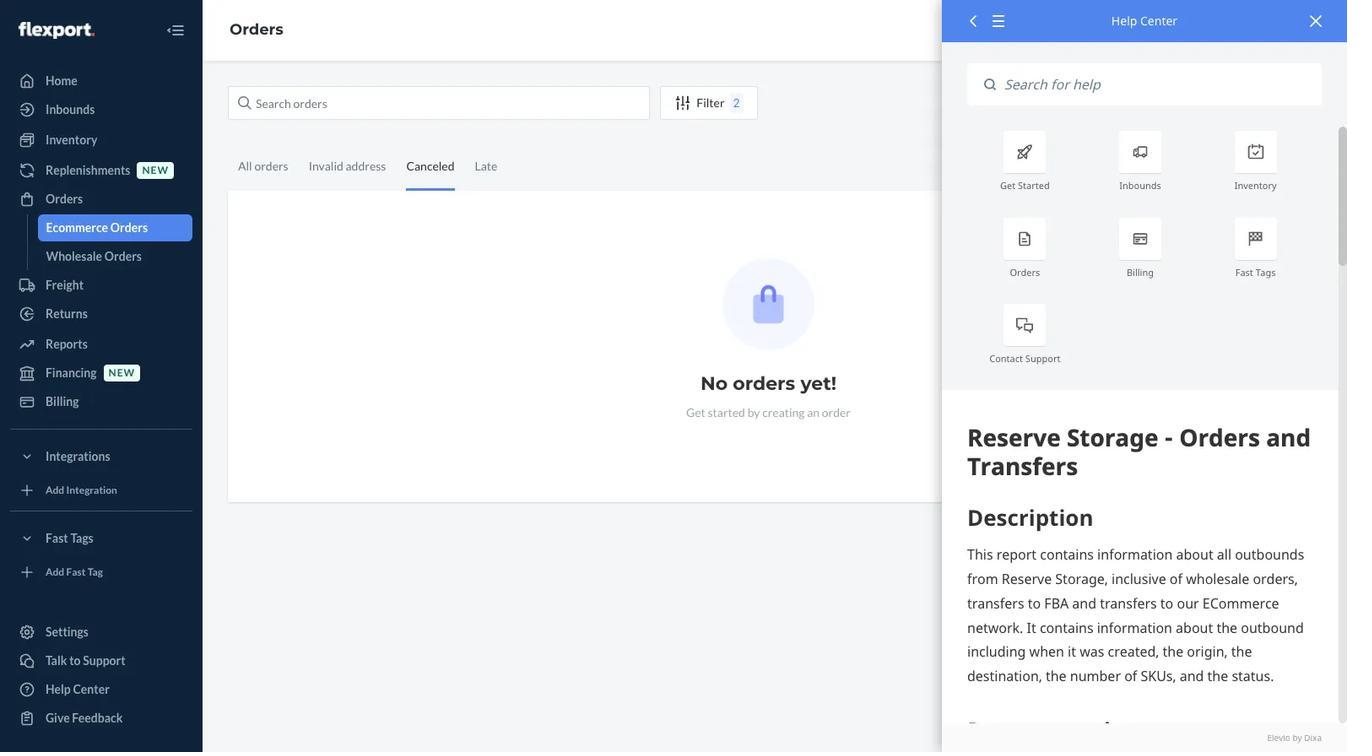 Task type: locate. For each thing, give the bounding box(es) containing it.
by left dixa
[[1293, 732, 1302, 743]]

new down inventory link
[[142, 164, 169, 177]]

center
[[1140, 13, 1178, 29], [73, 682, 110, 696]]

give
[[46, 711, 70, 725]]

1 vertical spatial help center
[[46, 682, 110, 696]]

add
[[46, 484, 64, 497], [46, 566, 64, 579]]

0 vertical spatial tags
[[1256, 266, 1276, 278]]

0 horizontal spatial center
[[73, 682, 110, 696]]

wholesale
[[46, 249, 102, 263]]

0 horizontal spatial help center
[[46, 682, 110, 696]]

feedback
[[72, 711, 123, 725]]

add fast tag
[[46, 566, 103, 579]]

1 horizontal spatial orders
[[733, 372, 795, 395]]

1 vertical spatial inbounds
[[1120, 179, 1161, 192]]

center up search search field at right
[[1140, 13, 1178, 29]]

billing inside billing link
[[46, 394, 79, 409]]

orders
[[230, 20, 284, 39], [1148, 95, 1186, 110], [46, 192, 83, 206], [110, 220, 148, 235], [104, 249, 142, 263], [1010, 266, 1040, 278]]

0 vertical spatial help center
[[1112, 13, 1178, 29]]

1 horizontal spatial orders link
[[230, 20, 284, 39]]

0 vertical spatial center
[[1140, 13, 1178, 29]]

canceled
[[406, 159, 455, 173]]

1 horizontal spatial new
[[142, 164, 169, 177]]

no
[[701, 372, 728, 395]]

1 horizontal spatial help
[[1112, 13, 1137, 29]]

add left integration
[[46, 484, 64, 497]]

1 vertical spatial get
[[686, 405, 706, 420]]

support right contact
[[1026, 352, 1061, 365]]

flexport logo image
[[19, 22, 94, 39]]

1 horizontal spatial by
[[1293, 732, 1302, 743]]

center down the talk to support at left bottom
[[73, 682, 110, 696]]

fast
[[1236, 266, 1253, 278], [46, 531, 68, 545], [66, 566, 86, 579]]

0 horizontal spatial new
[[109, 367, 135, 379]]

1 horizontal spatial inventory
[[1235, 179, 1277, 192]]

fast tags button
[[10, 525, 192, 552]]

0 vertical spatial add
[[46, 484, 64, 497]]

0 horizontal spatial orders
[[254, 159, 288, 173]]

fast tags
[[1236, 266, 1276, 278], [46, 531, 93, 545]]

2 add from the top
[[46, 566, 64, 579]]

0 vertical spatial orders
[[254, 159, 288, 173]]

0 vertical spatial get
[[1000, 179, 1016, 192]]

order
[[1263, 95, 1295, 110]]

address
[[346, 159, 386, 173]]

billing
[[1127, 266, 1154, 278], [46, 394, 79, 409]]

inventory
[[46, 133, 97, 147], [1235, 179, 1277, 192]]

help center up search search field at right
[[1112, 13, 1178, 29]]

orders for no
[[733, 372, 795, 395]]

settings
[[46, 625, 89, 639]]

0 horizontal spatial get
[[686, 405, 706, 420]]

1 horizontal spatial inbounds
[[1120, 179, 1161, 192]]

1 vertical spatial fast
[[46, 531, 68, 545]]

get for get started by creating an order
[[686, 405, 706, 420]]

2 vertical spatial fast
[[66, 566, 86, 579]]

search image
[[238, 96, 252, 110]]

0 horizontal spatial by
[[748, 405, 760, 420]]

orders link up the ecommerce orders
[[10, 186, 192, 213]]

ecommerce orders
[[46, 220, 148, 235]]

help center
[[1112, 13, 1178, 29], [46, 682, 110, 696]]

create order
[[1224, 95, 1295, 110]]

1 vertical spatial new
[[109, 367, 135, 379]]

freight
[[46, 278, 84, 292]]

import orders button
[[1095, 86, 1200, 120]]

tags
[[1256, 266, 1276, 278], [70, 531, 93, 545]]

ecommerce
[[46, 220, 108, 235]]

support
[[1026, 352, 1061, 365], [83, 653, 125, 668]]

0 vertical spatial new
[[142, 164, 169, 177]]

get started by creating an order
[[686, 405, 851, 420]]

talk to support
[[46, 653, 125, 668]]

add left tag
[[46, 566, 64, 579]]

0 vertical spatial help
[[1112, 13, 1137, 29]]

0 horizontal spatial support
[[83, 653, 125, 668]]

billing link
[[10, 388, 192, 415]]

help center link
[[10, 676, 192, 703]]

contact
[[990, 352, 1023, 365]]

0 horizontal spatial inbounds
[[46, 102, 95, 116]]

to
[[69, 653, 81, 668]]

0 horizontal spatial inventory
[[46, 133, 97, 147]]

creating
[[762, 405, 805, 420]]

new
[[142, 164, 169, 177], [109, 367, 135, 379]]

give feedback button
[[10, 705, 192, 732]]

inventory down the create order link
[[1235, 179, 1277, 192]]

1 vertical spatial fast tags
[[46, 531, 93, 545]]

by right started
[[748, 405, 760, 420]]

help
[[1112, 13, 1137, 29], [46, 682, 71, 696]]

an
[[807, 405, 820, 420]]

1 vertical spatial help
[[46, 682, 71, 696]]

0 vertical spatial inbounds
[[46, 102, 95, 116]]

wholesale orders
[[46, 249, 142, 263]]

inbounds link
[[10, 96, 192, 123]]

0 vertical spatial by
[[748, 405, 760, 420]]

orders link
[[230, 20, 284, 39], [10, 186, 192, 213]]

filter 2
[[697, 95, 740, 110]]

1 vertical spatial support
[[83, 653, 125, 668]]

started
[[708, 405, 745, 420]]

get
[[1000, 179, 1016, 192], [686, 405, 706, 420]]

1 vertical spatial add
[[46, 566, 64, 579]]

1 vertical spatial billing
[[46, 394, 79, 409]]

1 horizontal spatial center
[[1140, 13, 1178, 29]]

1 add from the top
[[46, 484, 64, 497]]

ecommerce orders link
[[38, 214, 192, 241]]

get for get started
[[1000, 179, 1016, 192]]

inbounds down import orders button on the top right of page
[[1120, 179, 1161, 192]]

elevio by dixa
[[1267, 732, 1322, 743]]

2
[[733, 95, 740, 110]]

add fast tag link
[[10, 559, 192, 586]]

1 vertical spatial by
[[1293, 732, 1302, 743]]

0 vertical spatial inventory
[[46, 133, 97, 147]]

reports
[[46, 337, 88, 351]]

inbounds
[[46, 102, 95, 116], [1120, 179, 1161, 192]]

empty list image
[[723, 258, 815, 350]]

help center down the to
[[46, 682, 110, 696]]

Search orders text field
[[228, 86, 650, 120]]

by
[[748, 405, 760, 420], [1293, 732, 1302, 743]]

invalid
[[309, 159, 343, 173]]

1 vertical spatial tags
[[70, 531, 93, 545]]

orders link up search image
[[230, 20, 284, 39]]

inbounds down home
[[46, 102, 95, 116]]

orders inside button
[[1148, 95, 1186, 110]]

orders right all
[[254, 159, 288, 173]]

help up give
[[46, 682, 71, 696]]

contact support
[[990, 352, 1061, 365]]

1 vertical spatial center
[[73, 682, 110, 696]]

tag
[[88, 566, 103, 579]]

orders
[[254, 159, 288, 173], [733, 372, 795, 395]]

inventory up replenishments
[[46, 133, 97, 147]]

0 horizontal spatial orders link
[[10, 186, 192, 213]]

1 horizontal spatial support
[[1026, 352, 1061, 365]]

0 horizontal spatial fast tags
[[46, 531, 93, 545]]

home link
[[10, 68, 192, 95]]

0 vertical spatial orders link
[[230, 20, 284, 39]]

orders up the get started by creating an order
[[733, 372, 795, 395]]

0 vertical spatial support
[[1026, 352, 1061, 365]]

1 vertical spatial orders
[[733, 372, 795, 395]]

1 horizontal spatial billing
[[1127, 266, 1154, 278]]

0 horizontal spatial billing
[[46, 394, 79, 409]]

0 horizontal spatial tags
[[70, 531, 93, 545]]

tags inside dropdown button
[[70, 531, 93, 545]]

fast inside dropdown button
[[46, 531, 68, 545]]

support down settings link
[[83, 653, 125, 668]]

1 horizontal spatial get
[[1000, 179, 1016, 192]]

new down reports link
[[109, 367, 135, 379]]

0 vertical spatial fast tags
[[1236, 266, 1276, 278]]

0 horizontal spatial help
[[46, 682, 71, 696]]

0 vertical spatial billing
[[1127, 266, 1154, 278]]

1 horizontal spatial tags
[[1256, 266, 1276, 278]]

help up search search field at right
[[1112, 13, 1137, 29]]

add inside 'link'
[[46, 484, 64, 497]]



Task type: describe. For each thing, give the bounding box(es) containing it.
started
[[1018, 179, 1050, 192]]

give feedback
[[46, 711, 123, 725]]

new for financing
[[109, 367, 135, 379]]

import orders
[[1109, 95, 1186, 110]]

inventory link
[[10, 127, 192, 154]]

Search search field
[[996, 63, 1322, 106]]

invalid address
[[309, 159, 386, 173]]

close navigation image
[[165, 20, 186, 41]]

elevio
[[1267, 732, 1291, 743]]

integration
[[66, 484, 117, 497]]

talk to support button
[[10, 647, 192, 674]]

support inside button
[[83, 653, 125, 668]]

1 vertical spatial orders link
[[10, 186, 192, 213]]

reports link
[[10, 331, 192, 358]]

all orders
[[238, 159, 288, 173]]

all
[[238, 159, 252, 173]]

1 horizontal spatial help center
[[1112, 13, 1178, 29]]

import
[[1109, 95, 1146, 110]]

1 horizontal spatial fast tags
[[1236, 266, 1276, 278]]

talk
[[46, 653, 67, 668]]

create
[[1224, 95, 1261, 110]]

integrations
[[46, 449, 110, 463]]

0 vertical spatial fast
[[1236, 266, 1253, 278]]

add integration link
[[10, 477, 192, 504]]

order
[[822, 405, 851, 420]]

returns
[[46, 306, 88, 321]]

add for add fast tag
[[46, 566, 64, 579]]

freight link
[[10, 272, 192, 299]]

settings link
[[10, 619, 192, 646]]

add for add integration
[[46, 484, 64, 497]]

by inside elevio by dixa link
[[1293, 732, 1302, 743]]

new for replenishments
[[142, 164, 169, 177]]

replenishments
[[46, 163, 130, 177]]

returns link
[[10, 301, 192, 328]]

late
[[475, 159, 498, 173]]

financing
[[46, 366, 97, 380]]

orders for all
[[254, 159, 288, 173]]

filter
[[697, 95, 725, 110]]

no orders yet!
[[701, 372, 837, 395]]

integrations button
[[10, 443, 192, 470]]

fast tags inside dropdown button
[[46, 531, 93, 545]]

get started
[[1000, 179, 1050, 192]]

dixa
[[1304, 732, 1322, 743]]

add integration
[[46, 484, 117, 497]]

wholesale orders link
[[38, 243, 192, 270]]

home
[[46, 73, 78, 88]]

yet!
[[801, 372, 837, 395]]

create order link
[[1210, 86, 1309, 120]]

elevio by dixa link
[[967, 732, 1322, 744]]

1 vertical spatial inventory
[[1235, 179, 1277, 192]]



Task type: vqa. For each thing, say whether or not it's contained in the screenshot.
Inbounds "link" in breadcrumbs navigation
no



